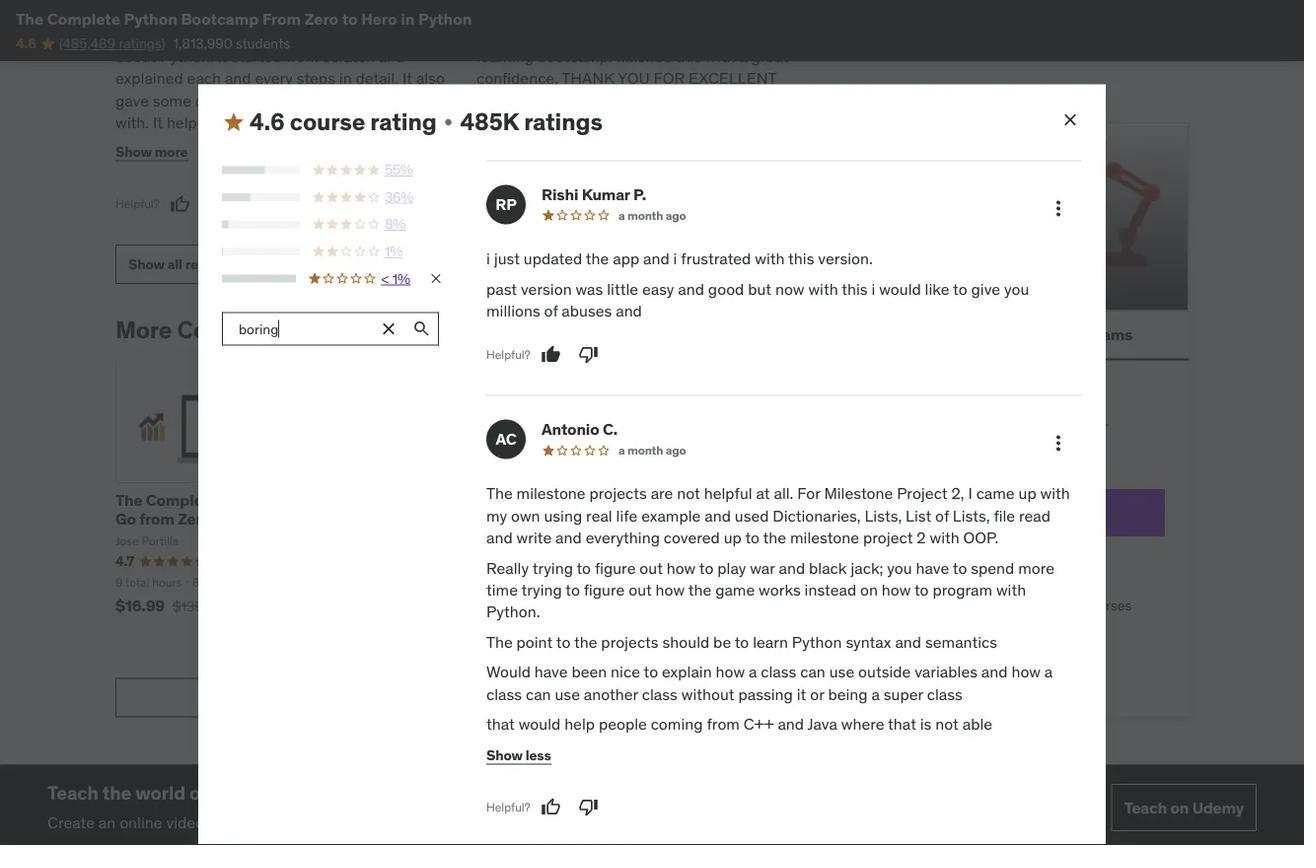 Task type: vqa. For each thing, say whether or not it's contained in the screenshot.
$16.99 the hours
yes



Task type: locate. For each thing, give the bounding box(es) containing it.
1 a month ago from the top
[[618, 208, 686, 223]]

4.7
[[115, 553, 135, 571], [586, 553, 605, 571]]

python inside i am a medico, a doctor. this is my first python learning bootcamp. finished this with a great confidence. thank you for excellent teaching.
[[751, 24, 801, 45]]

0 horizontal spatial lists,
[[865, 506, 902, 526]]

9 total hours for $16.99
[[115, 575, 182, 590]]

python.
[[160, 47, 214, 67], [486, 602, 540, 622]]

1 vertical spatial complete
[[146, 491, 217, 511]]

1 ago from the top
[[666, 208, 686, 223]]

1 horizontal spatial from
[[286, 47, 319, 67]]

1 vertical spatial milestone
[[790, 528, 859, 548]]

in-
[[1013, 597, 1030, 614]]

complete inside the complete sql bootcamp: go from zero to hero jose portilla
[[146, 491, 217, 511]]

hours for $10.99
[[623, 575, 653, 590]]

i left just
[[486, 249, 490, 269]]

money
[[562, 813, 609, 833]]

1 horizontal spatial can
[[800, 662, 825, 682]]

from inside the complete sql bootcamp: go from zero to hero jose portilla
[[139, 510, 174, 530]]

the complete python bootcamp from zero to hero in python
[[16, 8, 472, 29]]

8% button
[[222, 215, 444, 234]]

485k ratings
[[460, 107, 602, 137]]

1 this from the left
[[115, 24, 145, 45]]

0 vertical spatial use
[[733, 510, 759, 530]]

of
[[195, 91, 209, 111], [544, 301, 558, 321], [935, 506, 949, 526], [973, 561, 985, 579]]

1 vertical spatial udemy
[[973, 503, 1024, 523]]

you down project
[[887, 558, 912, 578]]

0 vertical spatial courses
[[986, 436, 1034, 454]]

0 vertical spatial a month ago
[[618, 208, 686, 223]]

1 vertical spatial students
[[307, 813, 368, 833]]

that down the "super"
[[888, 714, 916, 734]]

every
[[255, 69, 293, 89]]

1 vertical spatial is
[[920, 714, 932, 734]]

this inside the "subscribe to this course and 25,000+ top‑rated udemy courses for your organization."
[[958, 417, 980, 434]]

was inside this course was really helpful to me in knowing about python. it started from scratch and explained each and every steps in detail. it also gave some of the interesting projects to work with. it helped me to gain some reasonable programming skill in python as a beginner.
[[200, 24, 227, 45]]

hours for $16.99
[[152, 575, 182, 590]]

courses right demand
[[1083, 597, 1132, 614]]

1 vertical spatial month
[[627, 443, 663, 458]]

2 9 total hours from the left
[[586, 575, 653, 590]]

bootcamp up the really
[[484, 510, 560, 530]]

0 vertical spatial not
[[677, 484, 700, 504]]

to inside the complete sql bootcamp: go from zero to hero jose portilla
[[214, 510, 230, 530]]

this up about in the left of the page
[[115, 24, 145, 45]]

2 vertical spatial from
[[707, 714, 740, 734]]

55% button
[[222, 160, 444, 180]]

mark review by sivasubramanian as helpful image
[[170, 195, 190, 214]]

1 vertical spatial or
[[810, 684, 824, 704]]

my left first
[[694, 24, 715, 45]]

and up try udemy business
[[1029, 417, 1052, 434]]

xsmall image right the < 1%
[[428, 271, 444, 287]]

without
[[681, 684, 734, 704]]

1 horizontal spatial bootcamp
[[484, 510, 560, 530]]

$10.99
[[586, 596, 636, 617]]

1 horizontal spatial you
[[1004, 279, 1029, 299]]

1 vertical spatial me
[[219, 113, 241, 133]]

submit search image
[[412, 319, 432, 339]]

0 vertical spatial udemy
[[939, 436, 983, 454]]

of inside this course was really helpful to me in knowing about python. it started from scratch and explained each and every steps in detail. it also gave some of the interesting projects to work with. it helped me to gain some reasonable programming skill in python as a beginner.
[[195, 91, 209, 111]]

try udemy business
[[947, 503, 1094, 523]]

2 month from the top
[[627, 443, 663, 458]]

undo mark review by rishi kumar p. as helpful image
[[541, 345, 561, 365]]

0 horizontal spatial learning
[[417, 510, 481, 530]]

1 horizontal spatial jose
[[304, 315, 353, 345]]

world
[[135, 781, 185, 805]]

1 vertical spatial online
[[120, 813, 162, 833]]

gave
[[115, 91, 149, 111]]

projects inside this course was really helpful to me in knowing about python. it started from scratch and explained each and every steps in detail. it also gave some of the interesting projects to work with. it helped me to gain some reasonable programming skill in python as a beginner.
[[319, 91, 377, 111]]

bootcamp.
[[537, 47, 612, 67]]

udemy inside "link"
[[1192, 798, 1244, 818]]

where
[[841, 714, 884, 734]]

all levels
[[508, 575, 558, 590]]

on inside the milestone projects are not helpful at all. for milestone project 2, i came up with my own using real life example and used dictionaries, lists, list of lists, file read and write and everything covered up to the milestone project 2 with oop. really trying to figure out how to play war and black jack; you have to spend more time trying to figure out how the game works instead on how to program with python. the point to the projects should be to learn python syntax and semantics would have been nice to explain how a class can use outside variables and how a class can use another class without passing it or being a super class that would help people coming from  c++ and java where that is not able
[[860, 580, 878, 600]]

(485,489 ratings)
[[59, 34, 165, 52]]

learning
[[417, 510, 481, 530], [908, 632, 963, 649]]

1 9 from the left
[[115, 575, 123, 590]]

0 vertical spatial 25,000+
[[1055, 417, 1109, 434]]

0 horizontal spatial teach
[[47, 781, 98, 805]]

openai python api bootcamp: learn to use ai, gpt, and more! link
[[586, 491, 797, 549]]

milestone down dictionaries,
[[790, 528, 859, 548]]

1 horizontal spatial hero
[[361, 8, 397, 29]]

9 total hours up '$10.99'
[[586, 575, 653, 590]]

0 vertical spatial have
[[916, 558, 949, 578]]

0 vertical spatial on
[[860, 580, 878, 600]]

you
[[1004, 279, 1029, 299], [887, 558, 912, 578]]

0 horizontal spatial zero
[[178, 510, 211, 530]]

lms
[[966, 667, 994, 685]]

for
[[1038, 436, 1055, 454], [407, 491, 427, 511]]

1,813,990
[[173, 34, 232, 52]]

first
[[719, 24, 747, 45]]

teach inside teach the world online create an online video course, reach students across the globe, and earn money
[[47, 781, 98, 805]]

for up dictionaries,
[[797, 484, 820, 504]]

or inside the milestone projects are not helpful at all. for milestone project 2, i came up with my own using real life example and used dictionaries, lists, list of lists, file read and write and everything covered up to the milestone project 2 with oop. really trying to figure out how to play war and black jack; you have to spend more time trying to figure out how the game works instead on how to program with python. the point to the projects should be to learn python syntax and semantics would have been nice to explain how a class can use outside variables and how a class can use another class without passing it or being a super class that would help people coming from  c++ and java where that is not able
[[810, 684, 824, 704]]

1 horizontal spatial lectures
[[456, 575, 498, 590]]

1 horizontal spatial hours
[[623, 575, 653, 590]]

i inside the milestone projects are not helpful at all. for milestone project 2, i came up with my own using real life example and used dictionaries, lists, list of lists, file read and write and everything covered up to the milestone project 2 with oop. really trying to figure out how to play war and black jack; you have to spend more time trying to figure out how the game works instead on how to program with python. the point to the projects should be to learn python syntax and semantics would have been nice to explain how a class can use outside variables and how a class can use another class without passing it or being a super class that would help people coming from  c++ and java where that is not able
[[968, 484, 972, 504]]

and down the life
[[624, 528, 651, 549]]

0 horizontal spatial 4.6
[[16, 34, 36, 52]]

course down steps
[[290, 107, 365, 137]]

month for rishi kumar p.
[[627, 208, 663, 223]]

portilla up $16.99 $139.99
[[142, 534, 179, 549]]

total for $16.99
[[125, 575, 149, 590]]

0 vertical spatial complete
[[47, 8, 120, 29]]

reasonable
[[339, 113, 417, 133]]

more down helped
[[155, 143, 188, 161]]

i down version.
[[871, 279, 875, 299]]

2 ago from the top
[[666, 443, 686, 458]]

1 horizontal spatial some
[[296, 113, 335, 133]]

month down p.
[[627, 208, 663, 223]]

2 hours from the left
[[623, 575, 653, 590]]

2 a month ago from the top
[[618, 443, 686, 458]]

scratch
[[322, 47, 375, 67]]

9 for $16.99
[[115, 575, 123, 590]]

try udemy business link
[[877, 490, 1165, 537]]

0 horizontal spatial me
[[219, 113, 241, 133]]

9 total hours up $16.99
[[115, 575, 182, 590]]

with up but
[[755, 249, 785, 269]]

helpful? left mark review by antonio c. as helpful image at bottom left
[[486, 800, 530, 815]]

1 horizontal spatial python.
[[486, 602, 540, 622]]

read
[[1019, 506, 1050, 526]]

0 vertical spatial python.
[[160, 47, 214, 67]]

teaching.
[[476, 91, 559, 111]]

2068 reviews element
[[682, 554, 720, 570]]

able
[[962, 714, 992, 734]]

hero inside the complete sql bootcamp: go from zero to hero jose portilla
[[233, 510, 268, 530]]

hero up the "83 lectures" on the left bottom
[[233, 510, 268, 530]]

1 total from the left
[[125, 575, 149, 590]]

the inside the complete sql bootcamp: go from zero to hero jose portilla
[[115, 491, 143, 511]]

4.6
[[16, 34, 36, 52], [250, 107, 285, 137]]

ratings
[[524, 107, 602, 137]]

0 vertical spatial for
[[797, 484, 820, 504]]

courses left the additional actions for review by antonio c. icon
[[986, 436, 1034, 454]]

top‑rated
[[877, 436, 936, 454]]

python inside openai python api bootcamp: learn to use ai, gpt, and more!
[[644, 491, 697, 511]]

engagement
[[966, 632, 1045, 649]]

is inside i am a medico, a doctor. this is my first python learning bootcamp. finished this with a great confidence. thank you for excellent teaching.
[[679, 24, 691, 45]]

tools
[[1048, 632, 1079, 649]]

have down "2"
[[916, 558, 949, 578]]

this inside i am a medico, a doctor. this is my first python learning bootcamp. finished this with a great confidence. thank you for excellent teaching.
[[646, 24, 675, 45]]

i up easy
[[673, 249, 677, 269]]

report abuse
[[418, 689, 504, 707]]

mark review by aditya s. as unhelpful image
[[569, 135, 588, 155]]

2 vertical spatial projects
[[601, 632, 659, 652]]

me up skill
[[219, 113, 241, 133]]

total up '$10.99'
[[596, 575, 620, 590]]

projects down the detail.
[[319, 91, 377, 111]]

course up teams
[[1043, 275, 1092, 295]]

2 9 from the left
[[586, 575, 593, 590]]

2 vertical spatial udemy
[[1192, 798, 1244, 818]]

total
[[125, 575, 149, 590], [596, 575, 620, 590]]

bootcamp: for gpt,
[[586, 510, 667, 530]]

would up less
[[519, 714, 561, 734]]

with inside i am a medico, a doctor. this is my first python learning bootcamp. finished this with a great confidence. thank you for excellent teaching.
[[705, 47, 735, 67]]

was inside i just updated the app and i frustrated with this version. past version was little easy and good but now with this i would like to give you millions of abuses and
[[576, 279, 603, 299]]

show less
[[486, 746, 551, 764]]

teach inside "link"
[[1124, 798, 1167, 818]]

0 vertical spatial learning
[[417, 510, 481, 530]]

spend
[[971, 558, 1014, 578]]

bootcamp: inside the complete sql bootcamp: go from zero to hero jose portilla
[[254, 491, 335, 511]]

me up scratch
[[342, 24, 365, 45]]

0 horizontal spatial lectures
[[209, 575, 252, 590]]

1 horizontal spatial have
[[916, 558, 949, 578]]

and right easy
[[678, 279, 704, 299]]

my
[[694, 24, 715, 45], [486, 506, 507, 526]]

2 vertical spatial use
[[555, 684, 580, 704]]

war
[[750, 558, 775, 578]]

course up about in the left of the page
[[148, 24, 196, 45]]

83
[[192, 575, 206, 590]]

xsmall image
[[440, 115, 456, 130], [428, 271, 444, 287], [877, 561, 893, 580], [877, 666, 893, 686]]

0 vertical spatial show
[[115, 143, 152, 161]]

0 vertical spatial from
[[286, 47, 319, 67]]

1 horizontal spatial on
[[1170, 798, 1189, 818]]

show left the all
[[128, 255, 164, 273]]

with.
[[115, 113, 149, 133]]

1 hours from the left
[[152, 575, 182, 590]]

course left the additional actions for review by antonio c. icon
[[984, 417, 1025, 434]]

this up for
[[676, 47, 702, 67]]

dialog
[[198, 85, 1106, 845]]

rp
[[495, 194, 517, 214]]

show inside button
[[128, 255, 164, 273]]

how down jack;
[[882, 580, 911, 600]]

not up learn
[[677, 484, 700, 504]]

1 horizontal spatial learning
[[908, 632, 963, 649]]

this right give
[[1011, 275, 1039, 295]]

2 that from the left
[[888, 714, 916, 734]]

openai
[[586, 491, 641, 511]]

project
[[897, 484, 948, 504]]

real
[[586, 506, 612, 526]]

0 horizontal spatial helpful
[[272, 24, 321, 45]]

you
[[617, 69, 650, 89]]

projects
[[319, 91, 377, 111], [589, 484, 647, 504], [601, 632, 659, 652]]

some up helped
[[153, 91, 191, 111]]

try
[[947, 503, 969, 523]]

learning up (137,092)
[[417, 510, 481, 530]]

from
[[262, 8, 301, 29]]

1 4.7 from the left
[[115, 553, 135, 571]]

helpful? for mark review by sivasubramanian as helpful image
[[115, 197, 159, 212]]

can
[[800, 662, 825, 682], [526, 684, 551, 704]]

2 horizontal spatial use
[[829, 662, 854, 682]]

and inside the "subscribe to this course and 25,000+ top‑rated udemy courses for your organization."
[[1029, 417, 1052, 434]]

is up for
[[679, 24, 691, 45]]

1 vertical spatial can
[[526, 684, 551, 704]]

app
[[613, 249, 639, 269]]

the for the milestone projects are not helpful at all. for milestone project 2, i came up with my own using real life example and used dictionaries, lists, list of lists, file read and write and everything covered up to the milestone project 2 with oop. really trying to figure out how to play war and black jack; you have to spend more time trying to figure out how the game works instead on how to program with python. the point to the projects should be to learn python syntax and semantics would have been nice to explain how a class can use outside variables and how a class can use another class without passing it or being a super class that would help people coming from  c++ and java where that is not able
[[486, 484, 513, 504]]

c.
[[603, 419, 618, 439]]

course inside preview this course button
[[1043, 275, 1092, 295]]

0 horizontal spatial portilla
[[142, 534, 179, 549]]

now
[[775, 279, 804, 299]]

1 vertical spatial would
[[519, 714, 561, 734]]

from up steps
[[286, 47, 319, 67]]

is down the "super"
[[920, 714, 932, 734]]

1 horizontal spatial my
[[694, 24, 715, 45]]

this up finished
[[646, 24, 675, 45]]

1 vertical spatial bootcamp
[[484, 510, 560, 530]]

fresh
[[966, 597, 998, 614]]

students right reach
[[307, 813, 368, 833]]

projects up the life
[[589, 484, 647, 504]]

0 horizontal spatial 9 total hours
[[115, 575, 182, 590]]

helpful
[[272, 24, 321, 45], [704, 484, 752, 504]]

ago up frustrated on the right
[[666, 208, 686, 223]]

helpful? for undo mark review by rishi kumar p. as helpful image
[[486, 347, 530, 362]]

9 total hours
[[115, 575, 182, 590], [586, 575, 653, 590]]

clear input image
[[379, 319, 399, 339]]

more inside button
[[155, 143, 188, 161]]

bootcamp: inside openai python api bootcamp: learn to use ai, gpt, and more!
[[586, 510, 667, 530]]

a month ago
[[618, 208, 686, 223], [618, 443, 686, 458]]

1 horizontal spatial for
[[1038, 436, 1055, 454]]

1 vertical spatial courses
[[1083, 597, 1132, 614]]

portilla down the < 1%
[[358, 315, 439, 345]]

0 horizontal spatial i
[[476, 24, 481, 45]]

zero
[[304, 8, 338, 29], [178, 510, 211, 530]]

a up the bootcamp.
[[582, 24, 590, 45]]

go
[[115, 510, 136, 530]]

not
[[677, 484, 700, 504], [935, 714, 959, 734]]

a right as
[[336, 135, 344, 155]]

you inside i just updated the app and i frustrated with this version. past version was little easy and good but now with this i would like to give you millions of abuses and
[[1004, 279, 1029, 299]]

students down from
[[236, 34, 290, 52]]

1 9 total hours from the left
[[115, 575, 182, 590]]

a month ago for antonio c.
[[618, 443, 686, 458]]

portilla
[[358, 315, 439, 345], [142, 534, 179, 549], [612, 534, 650, 549]]

using
[[544, 506, 582, 526]]

would inside the milestone projects are not helpful at all. for milestone project 2, i came up with my own using real life example and used dictionaries, lists, list of lists, file read and write and everything covered up to the milestone project 2 with oop. really trying to figure out how to play war and black jack; you have to spend more time trying to figure out how the game works instead on how to program with python. the point to the projects should be to learn python syntax and semantics would have been nice to explain how a class can use outside variables and how a class can use another class without passing it or being a super class that would help people coming from  c++ and java where that is not able
[[519, 714, 561, 734]]

1 horizontal spatial 25,000+
[[1055, 417, 1109, 434]]

1 vertical spatial on
[[1170, 798, 1189, 818]]

1 horizontal spatial it
[[218, 47, 227, 67]]

4.6 inside dialog
[[250, 107, 285, 137]]

version
[[521, 279, 572, 299]]

you inside the milestone projects are not helpful at all. for milestone project 2, i came up with my own using real life example and used dictionaries, lists, list of lists, file read and write and everything covered up to the milestone project 2 with oop. really trying to figure out how to play war and black jack; you have to spend more time trying to figure out how the game works instead on how to program with python. the point to the projects should be to learn python syntax and semantics would have been nice to explain how a class can use outside variables and how a class can use another class without passing it or being a super class that would help people coming from  c++ and java where that is not able
[[887, 558, 912, 578]]

3 lectures from the left
[[680, 575, 722, 590]]

this down version.
[[842, 279, 868, 299]]

medium image
[[222, 111, 246, 134]]

course inside the "subscribe to this course and 25,000+ top‑rated udemy courses for your organization."
[[984, 417, 1025, 434]]

1 horizontal spatial teach
[[1124, 798, 1167, 818]]

more!
[[654, 528, 697, 549]]

1 horizontal spatial lists,
[[953, 506, 990, 526]]

0 vertical spatial bootcamp
[[181, 8, 259, 29]]

1 lectures from the left
[[209, 575, 252, 590]]

4.6 course rating
[[250, 107, 437, 137]]

mark review by antonio c. as unhelpful image
[[579, 798, 598, 817]]

and up covered on the bottom right of page
[[704, 506, 731, 526]]

1 vertical spatial helpful
[[704, 484, 752, 504]]

students
[[236, 34, 290, 52], [307, 813, 368, 833]]

0 horizontal spatial up
[[724, 528, 742, 548]]

0 horizontal spatial online
[[120, 813, 162, 833]]

0 horizontal spatial hero
[[233, 510, 268, 530]]

learn
[[670, 510, 711, 530]]

0 vertical spatial is
[[679, 24, 691, 45]]

started
[[231, 47, 282, 67]]

helpful inside this course was really helpful to me in knowing about python. it started from scratch and explained each and every steps in detail. it also gave some of the interesting projects to work with. it helped me to gain some reasonable programming skill in python as a beginner.
[[272, 24, 321, 45]]

course inside this course was really helpful to me in knowing about python. it started from scratch and explained each and every steps in detail. it also gave some of the interesting projects to work with. it helped me to gain some reasonable programming skill in python as a beginner.
[[148, 24, 196, 45]]

36% button
[[222, 188, 444, 207]]

1 vertical spatial 1%
[[392, 270, 410, 287]]

not left able
[[935, 714, 959, 734]]

helpful up started
[[272, 24, 321, 45]]

1% right <
[[392, 270, 410, 287]]

0 vertical spatial for
[[1038, 436, 1055, 454]]

0 horizontal spatial from
[[139, 510, 174, 530]]

1 vertical spatial my
[[486, 506, 507, 526]]

i inside i am a medico, a doctor. this is my first python learning bootcamp. finished this with a great confidence. thank you for excellent teaching.
[[476, 24, 481, 45]]

the up been
[[574, 632, 597, 652]]

it up each
[[218, 47, 227, 67]]

1 horizontal spatial helpful
[[704, 484, 752, 504]]

25,000+ inside the "subscribe to this course and 25,000+ top‑rated udemy courses for your organization."
[[1055, 417, 1109, 434]]

used
[[735, 506, 769, 526]]

1 month from the top
[[627, 208, 663, 223]]

the down each
[[212, 91, 236, 111]]

1 vertical spatial i
[[968, 484, 972, 504]]

2 this from the left
[[646, 24, 675, 45]]

0 horizontal spatial was
[[200, 24, 227, 45]]

0 horizontal spatial i
[[486, 249, 490, 269]]

for left teams
[[908, 561, 929, 579]]

it up programming
[[153, 113, 163, 133]]

0 vertical spatial helpful
[[272, 24, 321, 45]]

you right give
[[1004, 279, 1029, 299]]

own
[[511, 506, 540, 526]]

lists,
[[865, 506, 902, 526], [953, 506, 990, 526]]

jose down the "real" at the bottom of the page
[[586, 534, 610, 549]]

report
[[418, 689, 462, 707]]

25,000+ down teams
[[908, 597, 963, 614]]

class down the 'variables'
[[927, 684, 963, 704]]

additional actions for review by antonio c. image
[[1047, 432, 1070, 455]]

0 horizontal spatial 9
[[115, 575, 123, 590]]

bootcamp up 1,813,990 students
[[181, 8, 259, 29]]

0 vertical spatial projects
[[319, 91, 377, 111]]

0 vertical spatial out
[[639, 558, 663, 578]]

1 horizontal spatial zero
[[304, 8, 338, 29]]

1 vertical spatial have
[[534, 662, 568, 682]]

course
[[148, 24, 196, 45], [290, 107, 365, 137], [1043, 275, 1092, 295], [984, 417, 1025, 434]]

0 horizontal spatial milestone
[[516, 484, 586, 504]]

1 horizontal spatial not
[[935, 714, 959, 734]]

to inside the "subscribe to this course and 25,000+ top‑rated udemy courses for your organization."
[[942, 417, 955, 434]]

1 horizontal spatial i
[[968, 484, 972, 504]]

gain
[[262, 113, 293, 133]]

finished
[[616, 47, 672, 67]]

python. inside the milestone projects are not helpful at all. for milestone project 2, i came up with my own using real life example and used dictionaries, lists, list of lists, file read and write and everything covered up to the milestone project 2 with oop. really trying to figure out how to play war and black jack; you have to spend more time trying to figure out how the game works instead on how to program with python. the point to the projects should be to learn python syntax and semantics would have been nice to explain how a class can use outside variables and how a class can use another class without passing it or being a super class that would help people coming from  c++ and java where that is not able
[[486, 602, 540, 622]]

use inside openai python api bootcamp: learn to use ai, gpt, and more!
[[733, 510, 759, 530]]

about
[[115, 47, 156, 67]]

show all reviews
[[128, 255, 234, 273]]

month up are
[[627, 443, 663, 458]]

lectures down 137092 reviews element
[[456, 575, 498, 590]]

and left "java"
[[778, 714, 804, 734]]

the inside this course was really helpful to me in knowing about python. it started from scratch and explained each and every steps in detail. it also gave some of the interesting projects to work with. it helped me to gain some reasonable programming skill in python as a beginner.
[[212, 91, 236, 111]]

0 vertical spatial can
[[800, 662, 825, 682]]

learning inside python for data science and machine learning bootcamp
[[417, 510, 481, 530]]

1 horizontal spatial 4.6
[[250, 107, 285, 137]]

lectures down 2068 reviews "element"
[[680, 575, 722, 590]]

teach
[[47, 781, 98, 805], [1124, 798, 1167, 818]]

example
[[641, 506, 701, 526]]

4.6 left (485,489
[[16, 34, 36, 52]]

xsmall image inside < 1% button
[[428, 271, 444, 287]]

for inside the "subscribe to this course and 25,000+ top‑rated udemy courses for your organization."
[[1038, 436, 1055, 454]]

the for the complete sql bootcamp: go from zero to hero jose portilla
[[115, 491, 143, 511]]

my left own
[[486, 506, 507, 526]]

have down point at left bottom
[[534, 662, 568, 682]]

0 vertical spatial would
[[879, 279, 921, 299]]

xsmall image left 485k
[[440, 115, 456, 130]]

2 total from the left
[[596, 575, 620, 590]]

this course was really helpful to me in knowing about python. it started from scratch and explained each and every steps in detail. it also gave some of the interesting projects to work with. it helped me to gain some reasonable programming skill in python as a beginner.
[[115, 24, 445, 155]]

from right the go
[[139, 510, 174, 530]]

me
[[342, 24, 365, 45], [219, 113, 241, 133]]

this up "now"
[[788, 249, 814, 269]]

show for more courses by
[[128, 255, 164, 273]]

1 vertical spatial for
[[407, 491, 427, 511]]

this inside this course was really helpful to me in knowing about python. it started from scratch and explained each and every steps in detail. it also gave some of the interesting projects to work with. it helped me to gain some reasonable programming skill in python as a beginner.
[[115, 24, 145, 45]]

python
[[124, 8, 177, 29], [418, 8, 472, 29], [751, 24, 801, 45], [262, 135, 312, 155], [351, 491, 403, 511], [644, 491, 697, 511], [792, 632, 842, 652]]

show for i am a medico, a doctor. this is my first python learning bootcamp. finished this with a great confidence. thank you for excellent teaching.
[[115, 143, 152, 161]]

a right am
[[510, 24, 518, 45]]

from down without
[[707, 714, 740, 734]]



Task type: describe. For each thing, give the bounding box(es) containing it.
1 vertical spatial projects
[[589, 484, 647, 504]]

my inside the milestone projects are not helpful at all. for milestone project 2, i came up with my own using real life example and used dictionaries, lists, list of lists, file read and write and everything covered up to the milestone project 2 with oop. really trying to figure out how to play war and black jack; you have to spend more time trying to figure out how the game works instead on how to program with python. the point to the projects should be to learn python syntax and semantics would have been nice to explain how a class can use outside variables and how a class can use another class without passing it or being a super class that would help people coming from  c++ and java where that is not able
[[486, 506, 507, 526]]

super
[[884, 684, 923, 704]]

would
[[486, 662, 531, 682]]

really
[[231, 24, 269, 45]]

$16.99
[[115, 596, 165, 617]]

the left globe,
[[422, 813, 445, 833]]

udemy inside the "subscribe to this course and 25,000+ top‑rated udemy courses for your organization."
[[939, 436, 983, 454]]

1 lists, from the left
[[865, 506, 902, 526]]

0 horizontal spatial not
[[677, 484, 700, 504]]

all
[[508, 575, 522, 590]]

my inside i am a medico, a doctor. this is my first python learning bootcamp. finished this with a great confidence. thank you for excellent teaching.
[[694, 24, 715, 45]]

485k
[[460, 107, 519, 137]]

helped
[[167, 113, 215, 133]]

on inside "link"
[[1170, 798, 1189, 818]]

from inside the milestone projects are not helpful at all. for milestone project 2, i came up with my own using real life example and used dictionaries, lists, list of lists, file read and write and everything covered up to the milestone project 2 with oop. really trying to figure out how to play war and black jack; you have to spend more time trying to figure out how the game works instead on how to program with python. the point to the projects should be to learn python syntax and semantics would have been nice to explain how a class can use outside variables and how a class can use another class without passing it or being a super class that would help people coming from  c++ and java where that is not able
[[707, 714, 740, 734]]

from inside this course was really helpful to me in knowing about python. it started from scratch and explained each and every steps in detail. it also gave some of the interesting projects to work with. it helped me to gain some reasonable programming skill in python as a beginner.
[[286, 47, 319, 67]]

detail.
[[356, 69, 399, 89]]

more
[[115, 315, 172, 345]]

and down using
[[555, 528, 582, 548]]

and down started
[[225, 69, 251, 89]]

udemy business image
[[877, 385, 1016, 408]]

for
[[654, 69, 685, 89]]

1 vertical spatial figure
[[584, 580, 625, 600]]

past
[[486, 279, 517, 299]]

the for the complete python bootcamp from zero to hero in python
[[16, 8, 43, 29]]

1 horizontal spatial portilla
[[358, 315, 439, 345]]

of inside the milestone projects are not helpful at all. for milestone project 2, i came up with my own using real life example and used dictionaries, lists, list of lists, file read and write and everything covered up to the milestone project 2 with oop. really trying to figure out how to play war and black jack; you have to spend more time trying to figure out how the game works instead on how to program with python. the point to the projects should be to learn python syntax and semantics would have been nice to explain how a class can use outside variables and how a class can use another class without passing it or being a super class that would help people coming from  c++ and java where that is not able
[[935, 506, 949, 526]]

zero inside the complete sql bootcamp: go from zero to hero jose portilla
[[178, 510, 211, 530]]

for inside python for data science and machine learning bootcamp
[[407, 491, 427, 511]]

&
[[1001, 597, 1009, 614]]

2 vertical spatial show
[[486, 746, 523, 764]]

write
[[516, 528, 552, 548]]

report abuse button
[[115, 679, 806, 718]]

complete for sql
[[146, 491, 217, 511]]

milestone
[[824, 484, 893, 504]]

teach for the
[[47, 781, 98, 805]]

class up coming
[[642, 684, 678, 704]]

for teams of 5 or more users
[[908, 561, 1084, 579]]

course,
[[208, 813, 259, 833]]

and inside openai python api bootcamp: learn to use ai, gpt, and more!
[[624, 528, 651, 549]]

everything
[[586, 528, 660, 548]]

this inside i am a medico, a doctor. this is my first python learning bootcamp. finished this with a great confidence. thank you for excellent teaching.
[[676, 47, 702, 67]]

Search reviews text field
[[222, 312, 372, 346]]

as
[[316, 135, 332, 155]]

ac
[[496, 429, 516, 449]]

and down little
[[616, 301, 642, 321]]

0 horizontal spatial can
[[526, 684, 551, 704]]

bootcamp: for hero
[[254, 491, 335, 511]]

lectures for $16.99
[[209, 575, 252, 590]]

video
[[166, 813, 204, 833]]

2 horizontal spatial i
[[871, 279, 875, 299]]

1 horizontal spatial courses
[[1083, 597, 1132, 614]]

works
[[759, 580, 801, 600]]

and right sso
[[939, 667, 962, 685]]

python for data science and machine learning bootcamp
[[351, 491, 560, 530]]

a down tools
[[1044, 662, 1053, 682]]

a inside this course was really helpful to me in knowing about python. it started from scratch and explained each and every steps in detail. it also gave some of the interesting projects to work with. it helped me to gain some reasonable programming skill in python as a beginner.
[[336, 135, 344, 155]]

additional actions for review by rishi kumar p. image
[[1047, 197, 1070, 220]]

the down 2068 reviews "element"
[[688, 580, 711, 600]]

rishi
[[542, 184, 578, 204]]

in down scratch
[[339, 69, 352, 89]]

levels
[[524, 575, 558, 590]]

teach for on
[[1124, 798, 1167, 818]]

in up scratch
[[368, 24, 381, 45]]

globe,
[[449, 813, 492, 833]]

antonio c.
[[542, 419, 618, 439]]

with right "now"
[[808, 279, 838, 299]]

2 lists, from the left
[[953, 506, 990, 526]]

covered
[[664, 528, 720, 548]]

2 4.7 from the left
[[586, 553, 605, 571]]

0 horizontal spatial bootcamp
[[181, 8, 259, 29]]

and inside python for data science and machine learning bootcamp
[[530, 491, 558, 511]]

to inside i just updated the app and i frustrated with this version. past version was little easy and good but now with this i would like to give you millions of abuses and
[[953, 279, 967, 299]]

1 horizontal spatial online
[[189, 781, 243, 805]]

0 vertical spatial zero
[[304, 8, 338, 29]]

would inside i just updated the app and i frustrated with this version. past version was little easy and good but now with this i would like to give you millions of abuses and
[[879, 279, 921, 299]]

syntax
[[846, 632, 891, 652]]

the complete sql bootcamp: go from zero to hero link
[[115, 491, 335, 530]]

project
[[863, 528, 913, 548]]

openai python api bootcamp: learn to use ai, gpt, and more!
[[586, 491, 781, 549]]

ago for antonio c.
[[666, 443, 686, 458]]

4.6 for 4.6
[[16, 34, 36, 52]]

0 vertical spatial students
[[236, 34, 290, 52]]

(137,092)
[[448, 554, 496, 570]]

class up passing on the right bottom
[[761, 662, 796, 682]]

1 vertical spatial 25,000+
[[908, 597, 963, 614]]

should
[[662, 632, 709, 652]]

$10.99 $94.99
[[586, 596, 688, 617]]

more left users
[[1016, 561, 1047, 579]]

month for antonio c.
[[627, 443, 663, 458]]

and up the works
[[779, 558, 805, 578]]

for inside the milestone projects are not helpful at all. for milestone project 2, i came up with my own using real life example and used dictionaries, lists, list of lists, file read and write and everything covered up to the milestone project 2 with oop. really trying to figure out how to play war and black jack; you have to spend more time trying to figure out how the game works instead on how to program with python. the point to the projects should be to learn python syntax and semantics would have been nice to explain how a class can use outside variables and how a class can use another class without passing it or being a super class that would help people coming from  c++ and java where that is not able
[[797, 484, 820, 504]]

xsmall image down project
[[877, 561, 893, 580]]

1 vertical spatial some
[[296, 113, 335, 133]]

students inside teach the world online create an online video course, reach students across the globe, and earn money
[[307, 813, 368, 833]]

more inside the milestone projects are not helpful at all. for milestone project 2, i came up with my own using real life example and used dictionaries, lists, list of lists, file read and write and everything covered up to the milestone project 2 with oop. really trying to figure out how to play war and black jack; you have to spend more time trying to figure out how the game works instead on how to program with python. the point to the projects should be to learn python syntax and semantics would have been nice to explain how a class can use outside variables and how a class can use another class without passing it or being a super class that would help people coming from  c++ and java where that is not able
[[1018, 558, 1055, 578]]

how down engagement at the right
[[1011, 662, 1041, 682]]

like
[[925, 279, 949, 299]]

0 vertical spatial hero
[[361, 8, 397, 29]]

and right xsmall image in the right bottom of the page
[[895, 632, 921, 652]]

xsmall image
[[877, 631, 893, 651]]

python inside python for data science and machine learning bootcamp
[[351, 491, 403, 511]]

1 vertical spatial trying
[[521, 580, 562, 600]]

0 vertical spatial some
[[153, 91, 191, 111]]

people
[[599, 714, 647, 734]]

help
[[564, 714, 595, 734]]

1 vertical spatial use
[[829, 662, 854, 682]]

of left 5
[[973, 561, 985, 579]]

oop.
[[963, 528, 999, 548]]

an
[[99, 813, 116, 833]]

helpful? for mark review by antonio c. as helpful image at bottom left
[[486, 800, 530, 815]]

preview this course
[[949, 275, 1092, 295]]

version.
[[818, 249, 873, 269]]

mark review by antonio c. as helpful image
[[541, 798, 561, 817]]

course inside dialog
[[290, 107, 365, 137]]

courses inside the "subscribe to this course and 25,000+ top‑rated udemy courses for your organization."
[[986, 436, 1034, 454]]

in right skill
[[246, 135, 258, 155]]

the up an
[[102, 781, 131, 805]]

each
[[187, 69, 221, 89]]

less
[[525, 746, 551, 764]]

lectures for $10.99
[[680, 575, 722, 590]]

1 horizontal spatial for
[[908, 561, 929, 579]]

programming
[[115, 135, 210, 155]]

jose inside the complete sql bootcamp: go from zero to hero jose portilla
[[115, 534, 139, 549]]

a up passing on the right bottom
[[749, 662, 757, 682]]

2 horizontal spatial jose
[[586, 534, 610, 549]]

2 lectures from the left
[[456, 575, 498, 590]]

gpt,
[[586, 528, 620, 549]]

helpful? down 485k
[[476, 137, 520, 152]]

intermediate
[[732, 575, 800, 590]]

0 vertical spatial figure
[[595, 558, 636, 578]]

demand
[[1030, 597, 1080, 614]]

i am a medico, a doctor. this is my first python learning bootcamp. finished this with a great confidence. thank you for excellent teaching.
[[476, 24, 801, 111]]

medico,
[[522, 24, 578, 45]]

portilla inside the complete sql bootcamp: go from zero to hero jose portilla
[[142, 534, 179, 549]]

2 vertical spatial it
[[153, 113, 163, 133]]

2
[[917, 528, 926, 548]]

been
[[572, 662, 607, 682]]

python inside this course was really helpful to me in knowing about python. it started from scratch and explained each and every steps in detail. it also gave some of the interesting projects to work with. it helped me to gain some reasonable programming skill in python as a beginner.
[[262, 135, 312, 155]]

interesting
[[239, 91, 315, 111]]

preview
[[949, 275, 1008, 295]]

is inside the milestone projects are not helpful at all. for milestone project 2, i came up with my own using real life example and used dictionaries, lists, list of lists, file read and write and everything covered up to the milestone project 2 with oop. really trying to figure out how to play war and black jack; you have to spend more time trying to figure out how the game works instead on how to program with python. the point to the projects should be to learn python syntax and semantics would have been nice to explain how a class can use outside variables and how a class can use another class without passing it or being a super class that would help people coming from  c++ and java where that is not able
[[920, 714, 932, 734]]

with up 'read'
[[1040, 484, 1070, 504]]

a down kumar
[[618, 208, 625, 223]]

ago for rishi kumar p.
[[666, 208, 686, 223]]

are
[[651, 484, 673, 504]]

show less button
[[486, 736, 551, 775]]

how down be
[[716, 662, 745, 682]]

< 1%
[[381, 270, 410, 287]]

1% button
[[222, 242, 444, 261]]

0 horizontal spatial use
[[555, 684, 580, 704]]

and up easy
[[643, 249, 670, 269]]

across
[[372, 813, 418, 833]]

the down used
[[763, 528, 786, 548]]

1 horizontal spatial i
[[673, 249, 677, 269]]

the complete sql bootcamp: go from zero to hero jose portilla
[[115, 491, 335, 549]]

with right "2"
[[930, 528, 960, 548]]

how down 2068 reviews "element"
[[656, 580, 685, 600]]

and up the really
[[486, 528, 513, 548]]

a down first
[[739, 47, 747, 67]]

bootcamp inside python for data science and machine learning bootcamp
[[484, 510, 560, 530]]

a down outside
[[871, 684, 880, 704]]

mark review by sivasubramanian as unhelpful image
[[208, 195, 227, 214]]

nice
[[611, 662, 640, 682]]

abuses
[[562, 301, 612, 321]]

millions
[[486, 301, 540, 321]]

being
[[828, 684, 868, 704]]

semantics
[[925, 632, 997, 652]]

$139.99
[[173, 598, 223, 616]]

helpful inside the milestone projects are not helpful at all. for milestone project 2, i came up with my own using real life example and used dictionaries, lists, list of lists, file read and write and everything covered up to the milestone project 2 with oop. really trying to figure out how to play war and black jack; you have to spend more time trying to figure out how the game works instead on how to program with python. the point to the projects should be to learn python syntax and semantics would have been nice to explain how a class can use outside variables and how a class can use another class without passing it or being a super class that would help people coming from  c++ and java where that is not able
[[704, 484, 752, 504]]

1 horizontal spatial milestone
[[790, 528, 859, 548]]

class down would
[[486, 684, 522, 704]]

in up work
[[401, 8, 415, 29]]

play
[[717, 558, 746, 578]]

python. inside this course was really helpful to me in knowing about python. it started from scratch and explained each and every steps in detail. it also gave some of the interesting projects to work with. it helped me to gain some reasonable programming skill in python as a beginner.
[[160, 47, 214, 67]]

learning
[[476, 47, 534, 67]]

kumar
[[582, 184, 630, 204]]

beginner.
[[348, 135, 414, 155]]

the inside i just updated the app and i frustrated with this version. past version was little easy and good but now with this i would like to give you millions of abuses and
[[586, 249, 609, 269]]

close modal image
[[1060, 110, 1080, 130]]

and inside teach the world online create an online video course, reach students across the globe, and earn money
[[496, 813, 522, 833]]

more courses by jose portilla
[[115, 315, 439, 345]]

confidence.
[[476, 69, 558, 89]]

a month ago for rishi kumar p.
[[618, 208, 686, 223]]

137092 reviews element
[[448, 554, 496, 570]]

python inside the milestone projects are not helpful at all. for milestone project 2, i came up with my own using real life example and used dictionaries, lists, list of lists, file read and write and everything covered up to the milestone project 2 with oop. really trying to figure out how to play war and black jack; you have to spend more time trying to figure out how the game works instead on how to program with python. the point to the projects should be to learn python syntax and semantics would have been nice to explain how a class can use outside variables and how a class can use another class without passing it or being a super class that would help people coming from  c++ and java where that is not able
[[792, 632, 842, 652]]

1 vertical spatial it
[[402, 69, 412, 89]]

subscribe
[[877, 417, 939, 434]]

1 horizontal spatial me
[[342, 24, 365, 45]]

variables
[[915, 662, 977, 682]]

9 total hours for $10.99
[[586, 575, 653, 590]]

of inside i just updated the app and i frustrated with this version. past version was little easy and good but now with this i would like to give you millions of abuses and
[[544, 301, 558, 321]]

0 vertical spatial trying
[[532, 558, 573, 578]]

0 vertical spatial it
[[218, 47, 227, 67]]

0 vertical spatial milestone
[[516, 484, 586, 504]]

mark review by rishi kumar p. as unhelpful image
[[579, 345, 598, 365]]

0 vertical spatial or
[[1000, 561, 1012, 579]]

java
[[807, 714, 837, 734]]

4.6 for 4.6 course rating
[[250, 107, 285, 137]]

complete for python
[[47, 8, 120, 29]]

1 that from the left
[[486, 714, 515, 734]]

business
[[1028, 503, 1094, 523]]

how down more! at the right bottom
[[667, 558, 696, 578]]

1 horizontal spatial up
[[1018, 484, 1036, 504]]

58
[[663, 575, 677, 590]]

xsmall image down xsmall image in the right bottom of the page
[[877, 666, 893, 686]]

9 for $10.99
[[586, 575, 593, 590]]

1,813,990 students
[[173, 34, 290, 52]]

teams
[[932, 561, 970, 579]]

to inside openai python api bootcamp: learn to use ai, gpt, and more!
[[714, 510, 730, 530]]

preview this course button
[[853, 123, 1189, 312]]

learn
[[753, 632, 788, 652]]

with down for teams of 5 or more users
[[996, 580, 1026, 600]]

1 vertical spatial out
[[629, 580, 652, 600]]

this inside button
[[1011, 275, 1039, 295]]

give
[[971, 279, 1000, 299]]

your
[[1058, 436, 1084, 454]]

2 horizontal spatial portilla
[[612, 534, 650, 549]]

dialog containing 4.6 course rating
[[198, 85, 1106, 845]]

total for $10.99
[[596, 575, 620, 590]]

and up the detail.
[[378, 47, 405, 67]]

and down learning engagement tools
[[981, 662, 1008, 682]]

a up "openai"
[[618, 443, 625, 458]]

knowing
[[385, 24, 444, 45]]

0 vertical spatial 1%
[[385, 242, 403, 260]]



